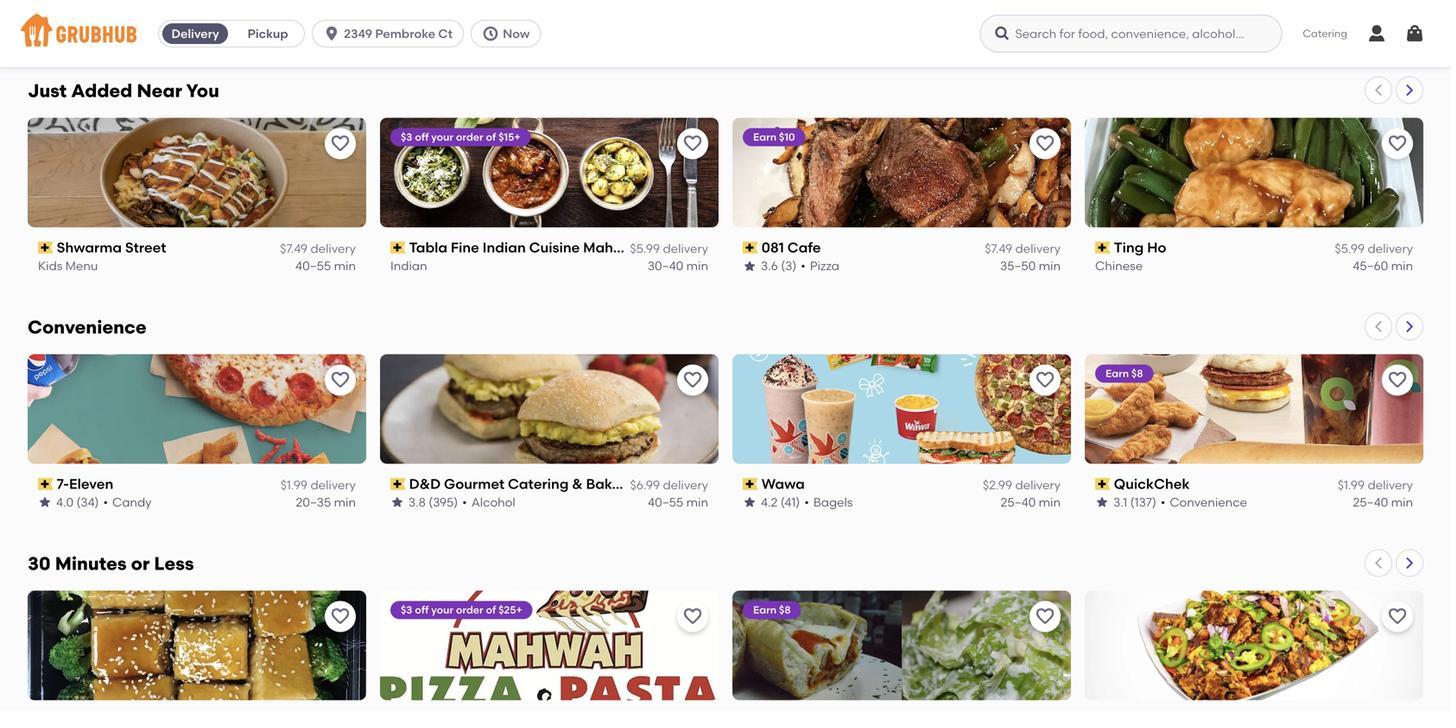 Task type: locate. For each thing, give the bounding box(es) containing it.
30–40 min
[[648, 259, 708, 274]]

25–40
[[1001, 495, 1036, 510], [1353, 495, 1388, 510]]

• convenience
[[1161, 495, 1247, 510]]

1 vertical spatial convenience
[[1170, 495, 1247, 510]]

1 horizontal spatial $5.99
[[1335, 241, 1365, 256]]

1 vertical spatial earn $8
[[753, 604, 791, 617]]

0 horizontal spatial svg image
[[482, 25, 499, 42]]

your for just added near you
[[431, 131, 453, 143]]

of left $25+
[[486, 604, 496, 617]]

0 horizontal spatial $5.99
[[630, 241, 660, 256]]

0 vertical spatial $8
[[1131, 367, 1143, 380]]

star icon image left 3.6
[[743, 259, 757, 273]]

1 vertical spatial indian
[[390, 259, 427, 274]]

4.7 for noches de colombia
[[1113, 22, 1129, 37]]

• for cupcakes by carousel
[[102, 22, 106, 37]]

$5.99 up 30–40
[[630, 241, 660, 256]]

25–40 for quickchek
[[1353, 495, 1388, 510]]

caret left icon image for you
[[1372, 83, 1385, 97]]

catering left &
[[508, 476, 569, 493]]

$8 for sonny & tony's pizza & italian restaurant logo
[[779, 604, 791, 617]]

(93)
[[429, 22, 451, 37]]

subscription pass image left d&d
[[390, 478, 406, 490]]

pizza
[[810, 259, 839, 274]]

subscription pass image left the 081
[[743, 242, 758, 254]]

subscription pass image
[[38, 5, 53, 17], [38, 242, 53, 254], [38, 478, 53, 490], [390, 478, 406, 490]]

4.8 (93)
[[409, 22, 451, 37]]

of left $15+
[[486, 131, 496, 143]]

(34)
[[76, 495, 99, 510]]

0 vertical spatial your
[[431, 131, 453, 143]]

2 vertical spatial earn
[[753, 604, 777, 617]]

cuisine
[[529, 239, 580, 256]]

delivery for d&d gourmet catering & bakery
[[663, 478, 708, 493]]

star icon image for 081 cafe
[[743, 259, 757, 273]]

bakery down noches de colombia
[[1176, 22, 1216, 37]]

$6.99 delivery
[[630, 478, 708, 493]]

7-eleven
[[57, 476, 113, 493]]

• bakery down noches de colombia
[[1166, 22, 1216, 37]]

ting
[[1114, 239, 1144, 256]]

2 order from the top
[[456, 604, 483, 617]]

convenience down menu
[[28, 317, 147, 339]]

your left $25+
[[431, 604, 453, 617]]

delivery
[[310, 5, 356, 19], [1015, 5, 1061, 19], [310, 241, 356, 256], [663, 241, 708, 256], [1015, 241, 1061, 256], [1368, 241, 1413, 256], [310, 478, 356, 493], [663, 478, 708, 493], [1015, 478, 1061, 493], [1368, 478, 1413, 493]]

delivery for 7-eleven
[[310, 478, 356, 493]]

$1.99
[[280, 478, 308, 493], [1338, 478, 1365, 493]]

delivery for ting ho
[[1368, 241, 1413, 256]]

0 horizontal spatial bakery
[[111, 22, 151, 37]]

1 vertical spatial order
[[456, 604, 483, 617]]

0 horizontal spatial $1.99 delivery
[[280, 478, 356, 493]]

1 vertical spatial your
[[431, 604, 453, 617]]

1 order from the top
[[456, 131, 483, 143]]

delivery for tabla fine indian cuisine mahwah
[[663, 241, 708, 256]]

1 $3 from the top
[[401, 131, 412, 143]]

subscription pass image inside noches de colombia link
[[1095, 5, 1111, 17]]

$5.99 for tabla fine indian cuisine mahwah
[[630, 241, 660, 256]]

0 vertical spatial earn $8
[[1106, 367, 1143, 380]]

d&d
[[409, 476, 441, 493]]

$5.99 delivery for tabla fine indian cuisine mahwah
[[630, 241, 708, 256]]

4.0
[[56, 495, 74, 510]]

star icon image left 4.7 (450)
[[1095, 23, 1109, 37]]

40–55 min for d&d gourmet catering & bakery
[[648, 495, 708, 510]]

0 vertical spatial order
[[456, 131, 483, 143]]

subscription pass image up kids
[[38, 242, 53, 254]]

0 horizontal spatial 25–40
[[1001, 495, 1036, 510]]

$5.99 delivery for ting ho
[[1335, 241, 1413, 256]]

• candy
[[103, 495, 152, 510]]

added
[[71, 80, 132, 102]]

subscription pass image for noches
[[1095, 5, 1111, 17]]

indian down tabla
[[390, 259, 427, 274]]

• right (137)
[[1161, 495, 1165, 510]]

min for wawa
[[1039, 495, 1061, 510]]

1 horizontal spatial indian
[[483, 239, 526, 256]]

chinese
[[1095, 259, 1143, 274]]

0 horizontal spatial earn $8
[[753, 604, 791, 617]]

1 horizontal spatial 4.7
[[1113, 22, 1129, 37]]

(395)
[[429, 495, 458, 510]]

$5.99 delivery up 45–60
[[1335, 241, 1413, 256]]

caret right icon image for you
[[1403, 83, 1417, 97]]

alcohol
[[471, 495, 515, 510]]

• bakery down the cupcakes by carousel
[[102, 22, 151, 37]]

order
[[456, 131, 483, 143], [456, 604, 483, 617]]

$5.99 delivery up 30–40
[[630, 241, 708, 256]]

0 horizontal spatial 4.7
[[56, 22, 72, 37]]

1 horizontal spatial • bakery
[[1166, 22, 1216, 37]]

menu
[[65, 259, 98, 274]]

wawa
[[762, 476, 805, 493]]

2 $1.99 delivery from the left
[[1338, 478, 1413, 493]]

0 horizontal spatial indian
[[390, 259, 427, 274]]

• bakery
[[102, 22, 151, 37], [1166, 22, 1216, 37]]

1 vertical spatial off
[[415, 604, 429, 617]]

delivery inside $7.49 delivery 40–55 min
[[1015, 5, 1061, 19]]

0 horizontal spatial $8
[[779, 604, 791, 617]]

45–60 min
[[1353, 259, 1413, 274]]

your
[[431, 131, 453, 143], [431, 604, 453, 617]]

1 $5.99 delivery from the left
[[630, 241, 708, 256]]

quickchek logo image
[[1085, 355, 1423, 464]]

earn $8 for sonny & tony's pizza & italian restaurant logo
[[753, 604, 791, 617]]

40–55 min for shwarma street
[[295, 259, 356, 274]]

2 25–40 from the left
[[1353, 495, 1388, 510]]

subscription pass image up chinese
[[1095, 242, 1111, 254]]

your left $15+
[[431, 131, 453, 143]]

2 $5.99 delivery from the left
[[1335, 241, 1413, 256]]

40–55 for shwarma street
[[295, 259, 331, 274]]

3 caret right icon image from the top
[[1403, 557, 1417, 570]]

4.7
[[56, 22, 72, 37], [1113, 22, 1129, 37]]

indian right fine
[[483, 239, 526, 256]]

2 vertical spatial caret right icon image
[[1403, 557, 1417, 570]]

coffee
[[465, 22, 504, 37]]

1 $5.99 from the left
[[630, 241, 660, 256]]

della
[[454, 3, 488, 20]]

save this restaurant image for d&d gourmet catering & bakery
[[682, 370, 703, 391]]

1 $1.99 from the left
[[280, 478, 308, 493]]

subscription pass image left 7-
[[38, 478, 53, 490]]

4.8
[[409, 22, 426, 37]]

1 horizontal spatial $5.99 delivery
[[1335, 241, 1413, 256]]

(46)
[[75, 22, 97, 37]]

• for 7-eleven
[[103, 495, 108, 510]]

caret left icon image
[[1372, 83, 1385, 97], [1372, 320, 1385, 334], [1372, 557, 1385, 570]]

save this restaurant button
[[325, 128, 356, 159], [677, 128, 708, 159], [1030, 128, 1061, 159], [1382, 128, 1413, 159], [325, 365, 356, 396], [677, 365, 708, 396], [1030, 365, 1061, 396], [1382, 365, 1413, 396], [325, 601, 356, 633], [677, 601, 708, 633], [1030, 601, 1061, 633], [1382, 601, 1413, 633]]

main navigation navigation
[[0, 0, 1451, 67]]

0 vertical spatial caret right icon image
[[1403, 83, 1417, 97]]

1 caret left icon image from the top
[[1372, 83, 1385, 97]]

fine
[[451, 239, 479, 256]]

40–55 min for cupcakes by carousel
[[295, 22, 356, 37]]

1 vertical spatial of
[[486, 604, 496, 617]]

delivery button
[[159, 20, 232, 48]]

• coffee and tea
[[455, 22, 554, 37]]

eleven
[[69, 476, 113, 493]]

catering down noches de colombia link
[[1303, 27, 1347, 40]]

subscription pass image for d&d gourmet catering & bakery
[[390, 478, 406, 490]]

1 off from the top
[[415, 131, 429, 143]]

0 vertical spatial earn
[[753, 131, 777, 143]]

star icon image left 4.2 at the bottom right of the page
[[743, 496, 757, 510]]

min
[[334, 22, 356, 37], [1039, 22, 1061, 37], [1391, 22, 1413, 37], [334, 259, 356, 274], [686, 259, 708, 274], [1039, 259, 1061, 274], [1391, 259, 1413, 274], [334, 495, 356, 510], [686, 495, 708, 510], [1039, 495, 1061, 510], [1391, 495, 1413, 510]]

$7.49 delivery for 081 cafe
[[985, 241, 1061, 256]]

now button
[[471, 20, 548, 48]]

$3 for you
[[401, 131, 412, 143]]

1 4.7 from the left
[[56, 22, 72, 37]]

star icon image
[[38, 23, 52, 37], [390, 23, 404, 37], [1095, 23, 1109, 37], [743, 259, 757, 273], [38, 496, 52, 510], [390, 496, 404, 510], [743, 496, 757, 510], [1095, 496, 1109, 510]]

order for just added near you
[[456, 131, 483, 143]]

star icon image left the 4.7 (46)
[[38, 23, 52, 37]]

$5.99
[[630, 241, 660, 256], [1335, 241, 1365, 256]]

1 $1.99 delivery from the left
[[280, 478, 356, 493]]

$3
[[401, 131, 412, 143], [401, 604, 412, 617]]

wawa logo image
[[732, 355, 1071, 464]]

1 horizontal spatial $8
[[1131, 367, 1143, 380]]

subscription pass image for ting
[[1095, 242, 1111, 254]]

star icon image for quickchek
[[1095, 496, 1109, 510]]

delivery for wawa
[[1015, 478, 1061, 493]]

order left $25+
[[456, 604, 483, 617]]

2 off from the top
[[415, 604, 429, 617]]

convenience down quickchek at right bottom
[[1170, 495, 1247, 510]]

•
[[102, 22, 106, 37], [455, 22, 460, 37], [1166, 22, 1171, 37], [801, 259, 806, 274], [103, 495, 108, 510], [462, 495, 467, 510], [804, 495, 809, 510], [1161, 495, 1165, 510]]

• right (34)
[[103, 495, 108, 510]]

ting ho logo image
[[1085, 118, 1423, 228]]

bagels
[[813, 495, 853, 510]]

2 25–40 min from the left
[[1353, 495, 1413, 510]]

4.2 (41)
[[761, 495, 800, 510]]

0 vertical spatial catering
[[1303, 27, 1347, 40]]

1 horizontal spatial convenience
[[1170, 495, 1247, 510]]

save this restaurant image for ting ho
[[1387, 134, 1408, 154]]

caret left icon image for less
[[1372, 557, 1385, 570]]

0 horizontal spatial svg image
[[323, 25, 340, 42]]

by
[[129, 3, 146, 20]]

subscription pass image for tabla
[[390, 242, 406, 254]]

bubbakoo's burritos logo image
[[1085, 591, 1423, 701]]

bakery down the cupcakes by carousel
[[111, 22, 151, 37]]

20–35 min
[[296, 495, 356, 510]]

less
[[154, 553, 194, 575]]

bakery right &
[[586, 476, 633, 493]]

star icon image left 3.8
[[390, 496, 404, 510]]

2 horizontal spatial bakery
[[1176, 22, 1216, 37]]

min for tabla fine indian cuisine mahwah
[[686, 259, 708, 274]]

1 horizontal spatial $1.99
[[1338, 478, 1365, 493]]

subscription pass image left tabla
[[390, 242, 406, 254]]

0 horizontal spatial $1.99
[[280, 478, 308, 493]]

0 horizontal spatial catering
[[508, 476, 569, 493]]

1 your from the top
[[431, 131, 453, 143]]

bakery
[[111, 22, 151, 37], [1176, 22, 1216, 37], [586, 476, 633, 493]]

40–55 inside $7.49 delivery 40–55 min
[[1000, 22, 1036, 37]]

svg image
[[1366, 23, 1387, 44], [323, 25, 340, 42]]

and
[[507, 22, 530, 37]]

2 of from the top
[[486, 604, 496, 617]]

1 horizontal spatial 25–40 min
[[1353, 495, 1413, 510]]

• right (41)
[[804, 495, 809, 510]]

$7.49 delivery
[[280, 5, 356, 19], [280, 241, 356, 256], [985, 241, 1061, 256]]

earn $10
[[753, 131, 795, 143]]

• down de
[[1166, 22, 1171, 37]]

0 vertical spatial of
[[486, 131, 496, 143]]

4.7 left (450) in the right of the page
[[1113, 22, 1129, 37]]

svg image inside 2349 pembroke ct button
[[323, 25, 340, 42]]

4.2
[[761, 495, 778, 510]]

1 caret right icon image from the top
[[1403, 83, 1417, 97]]

subscription pass image left cupcakes
[[38, 5, 53, 17]]

carousel
[[149, 3, 211, 20]]

3 caret left icon image from the top
[[1372, 557, 1385, 570]]

svg image
[[1404, 23, 1425, 44], [482, 25, 499, 42], [994, 25, 1011, 42]]

star icon image for cupcakes by carousel
[[38, 23, 52, 37]]

delivery for cupcakes by carousel
[[310, 5, 356, 19]]

0 vertical spatial off
[[415, 131, 429, 143]]

• pizza
[[801, 259, 839, 274]]

&
[[572, 476, 583, 493]]

svg image left 2349
[[323, 25, 340, 42]]

1 horizontal spatial $1.99 delivery
[[1338, 478, 1413, 493]]

2 your from the top
[[431, 604, 453, 617]]

$1.99 delivery
[[280, 478, 356, 493], [1338, 478, 1413, 493]]

svg image right catering button
[[1366, 23, 1387, 44]]

0 horizontal spatial $5.99 delivery
[[630, 241, 708, 256]]

0 horizontal spatial • bakery
[[102, 22, 151, 37]]

star icon image left the 3.1
[[1095, 496, 1109, 510]]

now
[[503, 26, 530, 41]]

• down gourmet
[[462, 495, 467, 510]]

0 vertical spatial indian
[[483, 239, 526, 256]]

1 vertical spatial catering
[[508, 476, 569, 493]]

subscription pass image for shwarma street
[[38, 242, 53, 254]]

2 $1.99 from the left
[[1338, 478, 1365, 493]]

order left $15+
[[456, 131, 483, 143]]

2 4.7 from the left
[[1113, 22, 1129, 37]]

35–50
[[1000, 259, 1036, 274]]

sonny & tony's pizza & italian restaurant logo image
[[732, 591, 1071, 701]]

save this restaurant image
[[330, 134, 351, 154], [682, 134, 703, 154], [1035, 134, 1056, 154], [1387, 370, 1408, 391], [330, 607, 351, 627], [1387, 607, 1408, 627]]

1 vertical spatial caret right icon image
[[1403, 320, 1417, 334]]

4.7 left '(46)'
[[56, 22, 72, 37]]

0 vertical spatial caret left icon image
[[1372, 83, 1385, 97]]

subscription pass image
[[1095, 5, 1111, 17], [390, 242, 406, 254], [743, 242, 758, 254], [1095, 242, 1111, 254], [743, 478, 758, 490], [1095, 478, 1111, 490]]

• bakery for noches
[[1166, 22, 1216, 37]]

1 horizontal spatial 25–40
[[1353, 495, 1388, 510]]

1 vertical spatial $3
[[401, 604, 412, 617]]

0 vertical spatial $3
[[401, 131, 412, 143]]

min for ting ho
[[1391, 259, 1413, 274]]

$1.99 for quickchek
[[1338, 478, 1365, 493]]

min inside $7.49 delivery 40–55 min
[[1039, 22, 1061, 37]]

caret right icon image
[[1403, 83, 1417, 97], [1403, 320, 1417, 334], [1403, 557, 1417, 570]]

caret right icon image for less
[[1403, 557, 1417, 570]]

$5.99 up 45–60
[[1335, 241, 1365, 256]]

1 • bakery from the left
[[102, 22, 151, 37]]

1 vertical spatial caret left icon image
[[1372, 320, 1385, 334]]

subscription pass image for 7-eleven
[[38, 478, 53, 490]]

30–40
[[648, 259, 683, 274]]

tabla
[[409, 239, 447, 256]]

$7.49
[[280, 5, 308, 19], [985, 5, 1012, 19], [280, 241, 308, 256], [985, 241, 1012, 256]]

$2.99 delivery
[[983, 478, 1061, 493]]

subscription pass image left noches
[[1095, 5, 1111, 17]]

star icon image left 4.0
[[38, 496, 52, 510]]

noches
[[1114, 3, 1166, 20]]

save this restaurant image
[[1387, 134, 1408, 154], [330, 370, 351, 391], [682, 370, 703, 391], [1035, 370, 1056, 391], [682, 607, 703, 627], [1035, 607, 1056, 627]]

1 horizontal spatial earn $8
[[1106, 367, 1143, 380]]

earn $8
[[1106, 367, 1143, 380], [753, 604, 791, 617]]

just
[[28, 80, 67, 102]]

1 horizontal spatial bakery
[[586, 476, 633, 493]]

min for cupcakes by carousel
[[334, 22, 356, 37]]

2 • bakery from the left
[[1166, 22, 1216, 37]]

0 horizontal spatial 25–40 min
[[1001, 495, 1061, 510]]

2 vertical spatial caret left icon image
[[1372, 557, 1385, 570]]

• right '(46)'
[[102, 22, 106, 37]]

081 cafe logo image
[[732, 118, 1071, 228]]

• right "(3)"
[[801, 259, 806, 274]]

1 vertical spatial $8
[[779, 604, 791, 617]]

catering
[[1303, 27, 1347, 40], [508, 476, 569, 493]]

quickchek
[[1114, 476, 1190, 493]]

2 $3 from the top
[[401, 604, 412, 617]]

1 25–40 from the left
[[1001, 495, 1036, 510]]

jun lung mahwah  logo image
[[28, 591, 366, 701]]

3.6 (3)
[[761, 259, 797, 274]]

$5.99 delivery
[[630, 241, 708, 256], [1335, 241, 1413, 256]]

of
[[486, 131, 496, 143], [486, 604, 496, 617]]

1 of from the top
[[486, 131, 496, 143]]

0 horizontal spatial convenience
[[28, 317, 147, 339]]

2 $5.99 from the left
[[1335, 241, 1365, 256]]

d&d gourmet catering & bakery
[[409, 476, 633, 493]]

1 horizontal spatial catering
[[1303, 27, 1347, 40]]

convenience
[[28, 317, 147, 339], [1170, 495, 1247, 510]]

star icon image for d&d gourmet catering & bakery
[[390, 496, 404, 510]]

1 25–40 min from the left
[[1001, 495, 1061, 510]]



Task type: describe. For each thing, give the bounding box(es) containing it.
your for 30 minutes or less
[[431, 604, 453, 617]]

order for 30 minutes or less
[[456, 604, 483, 617]]

pickup
[[248, 26, 288, 41]]

1 vertical spatial earn
[[1106, 367, 1129, 380]]

$1.99 delivery for 7-eleven
[[280, 478, 356, 493]]

2349
[[344, 26, 372, 41]]

30
[[28, 553, 51, 575]]

• for wawa
[[804, 495, 809, 510]]

$6.99
[[630, 478, 660, 493]]

off for just added near you
[[415, 131, 429, 143]]

081 cafe
[[762, 239, 821, 256]]

pickup button
[[232, 20, 304, 48]]

4.7 (450)
[[1113, 22, 1162, 37]]

$7.49 for shwarma street
[[280, 241, 308, 256]]

d&d gourmet catering & bakery logo image
[[380, 355, 719, 464]]

(137)
[[1130, 495, 1156, 510]]

mahwah pizza and pasta logo image
[[380, 591, 719, 701]]

star icon image for 7-eleven
[[38, 496, 52, 510]]

you
[[186, 80, 219, 102]]

earn for 30 minutes or less
[[753, 604, 777, 617]]

mahwah
[[583, 239, 642, 256]]

candy
[[112, 495, 152, 510]]

catering inside button
[[1303, 27, 1347, 40]]

$7.49 for cupcakes by carousel
[[280, 5, 308, 19]]

• for quickchek
[[1161, 495, 1165, 510]]

svg image inside now button
[[482, 25, 499, 42]]

$7.49 delivery for cupcakes by carousel
[[280, 5, 356, 19]]

star icon image left 4.8
[[390, 23, 404, 37]]

de
[[1169, 3, 1187, 20]]

gourmet
[[444, 476, 505, 493]]

l'arte della pasticceria
[[409, 3, 569, 20]]

• right ct
[[455, 22, 460, 37]]

ting ho
[[1114, 239, 1166, 256]]

ho
[[1147, 239, 1166, 256]]

save this restaurant image for wawa
[[1035, 370, 1056, 391]]

1 horizontal spatial svg image
[[994, 25, 1011, 42]]

star icon image for wawa
[[743, 496, 757, 510]]

tabla fine indian cuisine mahwah logo image
[[380, 118, 719, 228]]

min for quickchek
[[1391, 495, 1413, 510]]

$3 off your order of $25+
[[401, 604, 522, 617]]

2 caret right icon image from the top
[[1403, 320, 1417, 334]]

noches de colombia
[[1114, 3, 1257, 20]]

subscription pass image for 081
[[743, 242, 758, 254]]

3.1
[[1113, 495, 1127, 510]]

40–55 for d&d gourmet catering & bakery
[[648, 495, 683, 510]]

catering button
[[1291, 14, 1360, 53]]

$7.49 delivery link
[[743, 1, 1061, 21]]

or
[[131, 553, 150, 575]]

$7.49 inside $7.49 delivery 40–55 min
[[985, 5, 1012, 19]]

kids
[[38, 259, 63, 274]]

3.8
[[409, 495, 426, 510]]

of for 30 minutes or less
[[486, 604, 496, 617]]

earn for just added near you
[[753, 131, 777, 143]]

tabla fine indian cuisine mahwah
[[409, 239, 642, 256]]

$1.99 delivery for quickchek
[[1338, 478, 1413, 493]]

$2.99
[[983, 478, 1012, 493]]

25–40 min for quickchek
[[1353, 495, 1413, 510]]

25–40 min for wawa
[[1001, 495, 1061, 510]]

kids menu
[[38, 259, 98, 274]]

$3 for less
[[401, 604, 412, 617]]

$8 for quickchek logo
[[1131, 367, 1143, 380]]

colombia
[[1190, 3, 1257, 20]]

min for 7-eleven
[[334, 495, 356, 510]]

Search for food, convenience, alcohol... search field
[[980, 15, 1282, 53]]

$7.49 delivery for shwarma street
[[280, 241, 356, 256]]

l'arte della pasticceria link
[[390, 1, 708, 21]]

3.8 (395)
[[409, 495, 458, 510]]

$7.49 delivery 40–55 min
[[985, 5, 1061, 37]]

off for 30 minutes or less
[[415, 604, 429, 617]]

30 minutes or less
[[28, 553, 194, 575]]

2 horizontal spatial svg image
[[1404, 23, 1425, 44]]

street
[[125, 239, 166, 256]]

delivery for shwarma street
[[310, 241, 356, 256]]

bakery for $7.49
[[111, 22, 151, 37]]

081
[[762, 239, 784, 256]]

2 caret left icon image from the top
[[1372, 320, 1385, 334]]

• bagels
[[804, 495, 853, 510]]

4.0 (34)
[[56, 495, 99, 510]]

$15+
[[499, 131, 520, 143]]

$10
[[779, 131, 795, 143]]

4.7 for $7.49 delivery
[[56, 22, 72, 37]]

cafe
[[787, 239, 821, 256]]

• bakery for $7.49
[[102, 22, 151, 37]]

l'arte
[[409, 3, 450, 20]]

earn $8 for quickchek logo
[[1106, 367, 1143, 380]]

$5.99 for ting ho
[[1335, 241, 1365, 256]]

pasticceria
[[491, 3, 569, 20]]

shwarma
[[57, 239, 122, 256]]

min for 081 cafe
[[1039, 259, 1061, 274]]

1 horizontal spatial svg image
[[1366, 23, 1387, 44]]

of for just added near you
[[486, 131, 496, 143]]

• for d&d gourmet catering & bakery
[[462, 495, 467, 510]]

minutes
[[55, 553, 127, 575]]

min for shwarma street
[[334, 259, 356, 274]]

0 vertical spatial convenience
[[28, 317, 147, 339]]

subscription pass image left quickchek at right bottom
[[1095, 478, 1111, 490]]

• for 081 cafe
[[801, 259, 806, 274]]

subscription pass image for cupcakes by carousel
[[38, 5, 53, 17]]

noches de colombia link
[[1095, 1, 1413, 21]]

2349 pembroke ct
[[344, 26, 453, 41]]

40–55 for cupcakes by carousel
[[295, 22, 331, 37]]

pembroke
[[375, 26, 435, 41]]

$1.99 for 7-eleven
[[280, 478, 308, 493]]

7-
[[57, 476, 69, 493]]

(3)
[[781, 259, 797, 274]]

25–40 for wawa
[[1001, 495, 1036, 510]]

2349 pembroke ct button
[[312, 20, 471, 48]]

cupcakes
[[57, 3, 126, 20]]

7-eleven logo image
[[28, 355, 366, 464]]

35–50 min
[[1000, 259, 1061, 274]]

$3 off your order of $15+
[[401, 131, 520, 143]]

subscription pass image left wawa
[[743, 478, 758, 490]]

cupcakes by carousel
[[57, 3, 211, 20]]

save this restaurant image for 7-eleven
[[330, 370, 351, 391]]

delivery for quickchek
[[1368, 478, 1413, 493]]

ct
[[438, 26, 453, 41]]

4.7 (46)
[[56, 22, 97, 37]]

min for d&d gourmet catering & bakery
[[686, 495, 708, 510]]

shwarma street logo image
[[28, 118, 366, 228]]

20–35
[[296, 495, 331, 510]]

delivery
[[171, 26, 219, 41]]

near
[[137, 80, 182, 102]]

(450)
[[1132, 22, 1162, 37]]

delivery for 081 cafe
[[1015, 241, 1061, 256]]

shwarma street
[[57, 239, 166, 256]]

$25+
[[499, 604, 522, 617]]

just added near you
[[28, 80, 219, 102]]

3.6
[[761, 259, 778, 274]]

bakery for noches
[[1176, 22, 1216, 37]]

• alcohol
[[462, 495, 515, 510]]

tea
[[533, 22, 554, 37]]

$7.49 for 081 cafe
[[985, 241, 1012, 256]]



Task type: vqa. For each thing, say whether or not it's contained in the screenshot.


